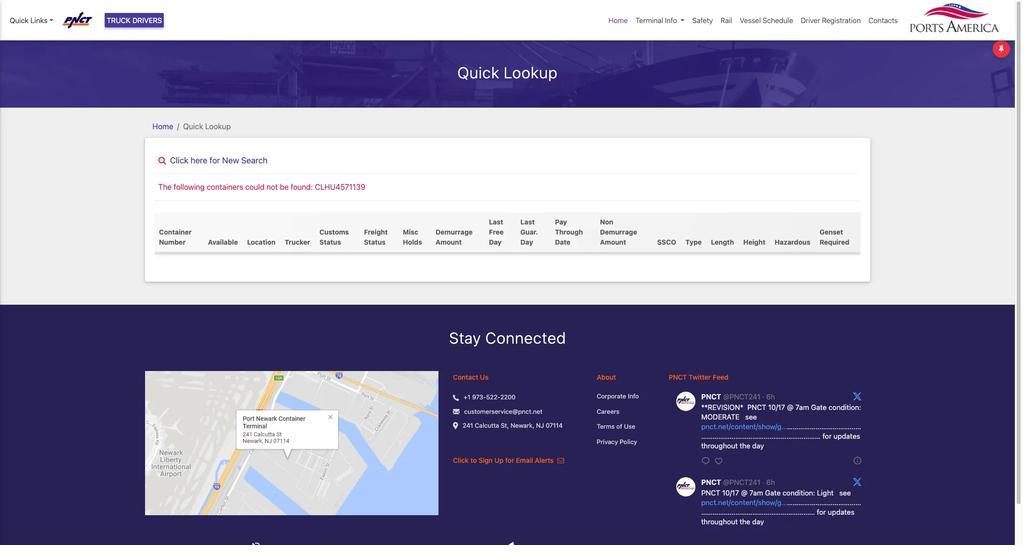 Task type: vqa. For each thing, say whether or not it's contained in the screenshot.
port newark container terminal read for the future.
no



Task type: locate. For each thing, give the bounding box(es) containing it.
for right 'up'
[[506, 456, 515, 464]]

0 vertical spatial for
[[210, 155, 220, 165]]

0 horizontal spatial info
[[628, 392, 639, 400]]

0 horizontal spatial quick
[[10, 16, 29, 24]]

1 horizontal spatial info
[[665, 16, 678, 24]]

0 horizontal spatial status
[[320, 238, 341, 246]]

1 last from the left
[[489, 218, 504, 226]]

sign
[[479, 456, 493, 464]]

click right search icon
[[170, 155, 189, 165]]

status for customs status
[[320, 238, 341, 246]]

1 status from the left
[[320, 238, 341, 246]]

973-
[[473, 393, 487, 401]]

1 amount from the left
[[436, 238, 462, 246]]

241
[[463, 422, 473, 429]]

info for terminal info
[[665, 16, 678, 24]]

0 vertical spatial click
[[170, 155, 189, 165]]

last inside last guar. day
[[521, 218, 535, 226]]

2 amount from the left
[[601, 238, 627, 246]]

1 vertical spatial for
[[506, 456, 515, 464]]

non
[[601, 218, 614, 226]]

0 horizontal spatial home link
[[153, 122, 173, 131]]

rail
[[721, 16, 733, 24]]

day inside last guar. day
[[521, 238, 534, 246]]

amount inside non demurrage amount
[[601, 238, 627, 246]]

amount down non
[[601, 238, 627, 246]]

misc
[[403, 228, 419, 236]]

2 day from the left
[[521, 238, 534, 246]]

1 horizontal spatial quick
[[183, 122, 203, 131]]

info for corporate info
[[628, 392, 639, 400]]

quick lookup
[[458, 63, 558, 82], [183, 122, 231, 131]]

home link left terminal
[[605, 11, 632, 30]]

1 vertical spatial home
[[153, 122, 173, 131]]

click here for new search
[[170, 155, 268, 165]]

lookup
[[504, 63, 558, 82], [205, 122, 231, 131]]

following
[[174, 183, 205, 191]]

1 horizontal spatial amount
[[601, 238, 627, 246]]

careers link
[[597, 407, 655, 416]]

home
[[609, 16, 628, 24], [153, 122, 173, 131]]

freight
[[364, 228, 388, 236]]

info inside 'link'
[[628, 392, 639, 400]]

522-
[[487, 393, 501, 401]]

status
[[320, 238, 341, 246], [364, 238, 386, 246]]

241 calcutta st, newark, nj 07114 link
[[463, 421, 563, 431]]

last for last guar. day
[[521, 218, 535, 226]]

for right here
[[210, 155, 220, 165]]

0 horizontal spatial quick lookup
[[183, 122, 231, 131]]

terminal
[[636, 16, 664, 24]]

through
[[555, 228, 583, 236]]

1 horizontal spatial home
[[609, 16, 628, 24]]

terms
[[597, 423, 615, 430]]

1 horizontal spatial click
[[453, 456, 469, 464]]

0 vertical spatial quick lookup
[[458, 63, 558, 82]]

customs status
[[320, 228, 349, 246]]

home link up search icon
[[153, 122, 173, 131]]

truck
[[107, 16, 131, 24]]

height
[[744, 238, 766, 246]]

newark,
[[511, 422, 535, 429]]

2200
[[501, 393, 516, 401]]

demurrage
[[436, 228, 473, 236], [601, 228, 638, 236]]

driver
[[801, 16, 821, 24]]

status down freight
[[364, 238, 386, 246]]

vessel schedule link
[[737, 11, 798, 30]]

home up search icon
[[153, 122, 173, 131]]

day for last guar. day
[[521, 238, 534, 246]]

careers
[[597, 408, 620, 415]]

day down guar.
[[521, 238, 534, 246]]

status inside "customs status"
[[320, 238, 341, 246]]

1 vertical spatial lookup
[[205, 122, 231, 131]]

0 horizontal spatial click
[[170, 155, 189, 165]]

freight status
[[364, 228, 388, 246]]

1 day from the left
[[489, 238, 502, 246]]

1 vertical spatial quick lookup
[[183, 122, 231, 131]]

0 vertical spatial lookup
[[504, 63, 558, 82]]

241 calcutta st, newark, nj 07114
[[463, 422, 563, 429]]

here
[[191, 155, 208, 165]]

1 horizontal spatial for
[[506, 456, 515, 464]]

click to sign up for email alerts link
[[453, 456, 565, 464]]

truck drivers link
[[105, 13, 164, 28]]

0 horizontal spatial home
[[153, 122, 173, 131]]

corporate
[[597, 392, 627, 400]]

nj
[[536, 422, 544, 429]]

1 horizontal spatial home link
[[605, 11, 632, 30]]

demurrage down non
[[601, 228, 638, 236]]

drivers
[[133, 16, 162, 24]]

0 horizontal spatial last
[[489, 218, 504, 226]]

be
[[280, 183, 289, 191]]

1 horizontal spatial last
[[521, 218, 535, 226]]

1 horizontal spatial day
[[521, 238, 534, 246]]

free
[[489, 228, 504, 236]]

last up guar.
[[521, 218, 535, 226]]

0 horizontal spatial lookup
[[205, 122, 231, 131]]

last inside the 'last free day'
[[489, 218, 504, 226]]

info up careers link at the right of page
[[628, 392, 639, 400]]

could
[[245, 183, 265, 191]]

status inside freight status
[[364, 238, 386, 246]]

click left to
[[453, 456, 469, 464]]

0 horizontal spatial demurrage
[[436, 228, 473, 236]]

amount right holds
[[436, 238, 462, 246]]

hazardous
[[775, 238, 811, 246]]

click here for new search link
[[155, 155, 861, 165]]

0 vertical spatial info
[[665, 16, 678, 24]]

demurrage right misc holds at the left top of the page
[[436, 228, 473, 236]]

1 horizontal spatial demurrage
[[601, 228, 638, 236]]

demurrage amount
[[436, 228, 473, 246]]

2 horizontal spatial quick
[[458, 63, 500, 82]]

0 vertical spatial home
[[609, 16, 628, 24]]

search image
[[158, 157, 166, 165]]

quick links
[[10, 16, 48, 24]]

0 horizontal spatial day
[[489, 238, 502, 246]]

0 horizontal spatial for
[[210, 155, 220, 165]]

2 status from the left
[[364, 238, 386, 246]]

1 vertical spatial info
[[628, 392, 639, 400]]

safety link
[[689, 11, 717, 30]]

info right terminal
[[665, 16, 678, 24]]

contacts link
[[865, 11, 902, 30]]

0 vertical spatial quick
[[10, 16, 29, 24]]

day inside the 'last free day'
[[489, 238, 502, 246]]

last up free
[[489, 218, 504, 226]]

1 vertical spatial quick
[[458, 63, 500, 82]]

pnct
[[669, 373, 687, 381]]

2 last from the left
[[521, 218, 535, 226]]

info
[[665, 16, 678, 24], [628, 392, 639, 400]]

ssco
[[658, 238, 677, 246]]

1 vertical spatial click
[[453, 456, 469, 464]]

day down free
[[489, 238, 502, 246]]

quick links link
[[10, 15, 53, 26]]

envelope o image
[[558, 457, 565, 464]]

last
[[489, 218, 504, 226], [521, 218, 535, 226]]

status down the customs
[[320, 238, 341, 246]]

1 horizontal spatial quick lookup
[[458, 63, 558, 82]]

home link
[[605, 11, 632, 30], [153, 122, 173, 131]]

policy
[[620, 438, 638, 445]]

non demurrage amount
[[601, 218, 638, 246]]

home left terminal
[[609, 16, 628, 24]]

0 horizontal spatial amount
[[436, 238, 462, 246]]

misc holds
[[403, 228, 422, 246]]

1 horizontal spatial status
[[364, 238, 386, 246]]

last for last free day
[[489, 218, 504, 226]]

day
[[489, 238, 502, 246], [521, 238, 534, 246]]

2 vertical spatial quick
[[183, 122, 203, 131]]



Task type: describe. For each thing, give the bounding box(es) containing it.
of
[[617, 423, 623, 430]]

1 vertical spatial home link
[[153, 122, 173, 131]]

privacy policy link
[[597, 437, 655, 447]]

date
[[555, 238, 571, 246]]

1 horizontal spatial lookup
[[504, 63, 558, 82]]

genset
[[820, 228, 844, 236]]

driver registration link
[[798, 11, 865, 30]]

st,
[[501, 422, 509, 429]]

corporate info link
[[597, 392, 655, 401]]

new
[[222, 155, 239, 165]]

rail link
[[717, 11, 737, 30]]

click for click to sign up for email alerts
[[453, 456, 469, 464]]

terminal info
[[636, 16, 678, 24]]

genset required
[[820, 228, 850, 246]]

use
[[624, 423, 636, 430]]

customerservice@pnct.net link
[[465, 407, 543, 416]]

terms of use
[[597, 423, 636, 430]]

terms of use link
[[597, 422, 655, 432]]

available
[[208, 238, 238, 246]]

guar.
[[521, 228, 539, 236]]

search
[[241, 155, 268, 165]]

click for click here for new search
[[170, 155, 189, 165]]

not
[[267, 183, 278, 191]]

day for last free day
[[489, 238, 502, 246]]

+1 973-522-2200
[[464, 393, 516, 401]]

trucker
[[285, 238, 310, 246]]

to
[[471, 456, 477, 464]]

privacy policy
[[597, 438, 638, 445]]

0 vertical spatial home link
[[605, 11, 632, 30]]

vessel schedule
[[740, 16, 794, 24]]

contacts
[[869, 16, 899, 24]]

customerservice@pnct.net
[[465, 408, 543, 415]]

up
[[495, 456, 504, 464]]

the following containers could not be found: clhu4571139
[[158, 183, 366, 191]]

holds
[[403, 238, 422, 246]]

length
[[712, 238, 735, 246]]

vessel
[[740, 16, 761, 24]]

1 demurrage from the left
[[436, 228, 473, 236]]

customs
[[320, 228, 349, 236]]

registration
[[823, 16, 862, 24]]

links
[[30, 16, 48, 24]]

email
[[516, 456, 534, 464]]

pnct twitter feed
[[669, 373, 729, 381]]

truck drivers
[[107, 16, 162, 24]]

calcutta
[[475, 422, 500, 429]]

07114
[[546, 422, 563, 429]]

terminal info link
[[632, 11, 689, 30]]

us
[[480, 373, 489, 381]]

found:
[[291, 183, 313, 191]]

+1 973-522-2200 link
[[464, 393, 516, 402]]

required
[[820, 238, 850, 246]]

contact us
[[453, 373, 489, 381]]

last free day
[[489, 218, 504, 246]]

sign in image
[[249, 541, 260, 545]]

safety
[[693, 16, 713, 24]]

connected
[[486, 329, 566, 347]]

type
[[686, 238, 702, 246]]

contact
[[453, 373, 479, 381]]

location
[[247, 238, 276, 246]]

amount inside demurrage amount
[[436, 238, 462, 246]]

twitter
[[689, 373, 712, 381]]

clhu4571139
[[315, 183, 366, 191]]

schedule
[[763, 16, 794, 24]]

container
[[159, 228, 192, 236]]

feed
[[713, 373, 729, 381]]

status for freight status
[[364, 238, 386, 246]]

pay through date
[[555, 218, 583, 246]]

number
[[159, 238, 186, 246]]

driver registration
[[801, 16, 862, 24]]

quick inside quick links link
[[10, 16, 29, 24]]

corporate info
[[597, 392, 639, 400]]

alerts
[[535, 456, 554, 464]]

privacy
[[597, 438, 619, 445]]

containers
[[207, 183, 243, 191]]

+1
[[464, 393, 471, 401]]

container number
[[159, 228, 192, 246]]

stay connected
[[449, 329, 566, 347]]

pay
[[555, 218, 568, 226]]

about
[[597, 373, 616, 381]]

2 demurrage from the left
[[601, 228, 638, 236]]



